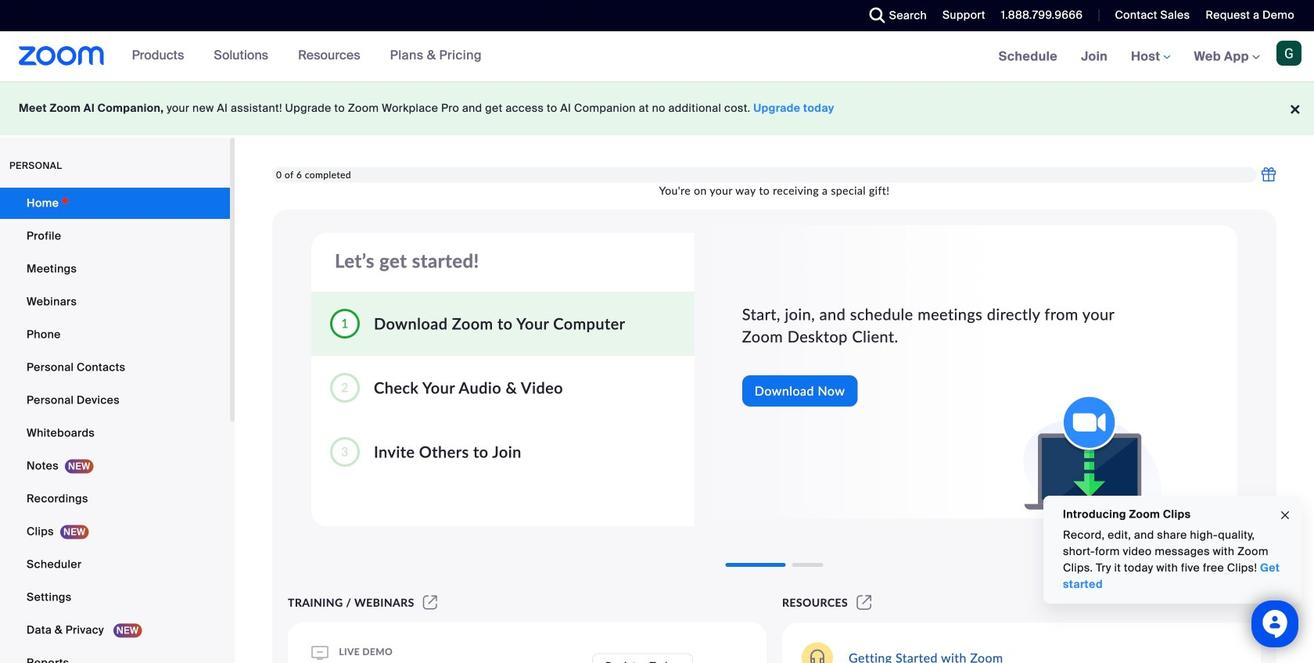 Task type: vqa. For each thing, say whether or not it's contained in the screenshot.
Personal Menu menu
yes



Task type: locate. For each thing, give the bounding box(es) containing it.
1 window new image from the left
[[421, 596, 440, 609]]

window new image
[[421, 596, 440, 609], [854, 596, 874, 609]]

profile picture image
[[1277, 41, 1302, 66]]

banner
[[0, 31, 1314, 83]]

1 horizontal spatial window new image
[[854, 596, 874, 609]]

0 horizontal spatial window new image
[[421, 596, 440, 609]]

footer
[[0, 81, 1314, 135]]

product information navigation
[[120, 31, 494, 81]]

meetings navigation
[[987, 31, 1314, 83]]



Task type: describe. For each thing, give the bounding box(es) containing it.
zoom logo image
[[19, 46, 105, 66]]

close image
[[1279, 507, 1292, 525]]

personal menu menu
[[0, 188, 230, 663]]

2 window new image from the left
[[854, 596, 874, 609]]



